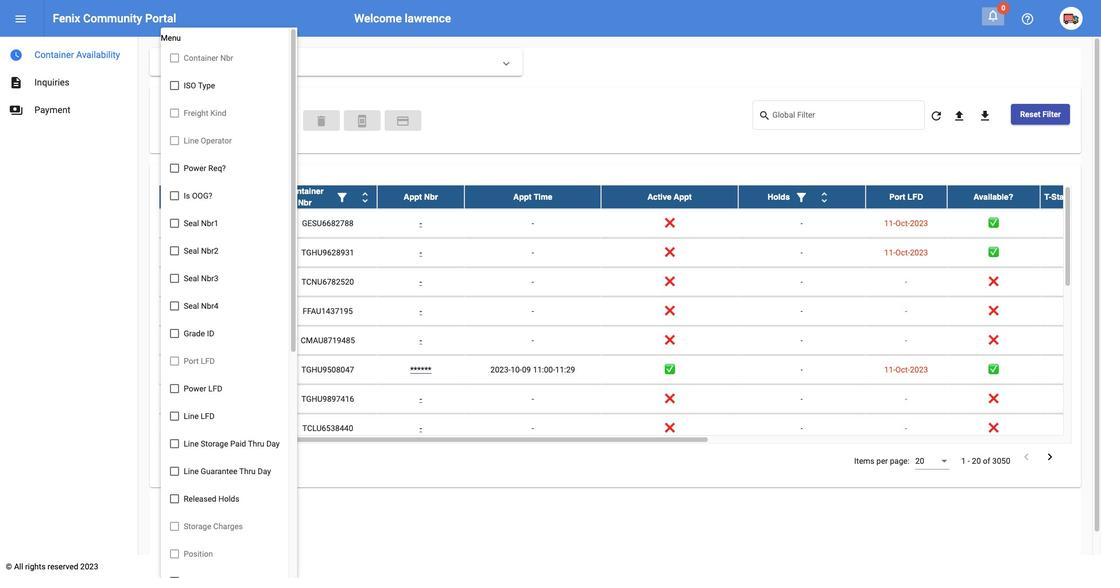 Task type: describe. For each thing, give the bounding box(es) containing it.
no color image inside column header
[[358, 191, 372, 205]]

0 vertical spatial thru
[[248, 439, 264, 449]]

guarantee
[[201, 467, 237, 476]]

filter_alt button for holds
[[790, 185, 813, 208]]

grid containing filter_alt
[[159, 185, 1101, 444]]

no color image containing payments
[[9, 103, 23, 117]]

appt for appt time
[[513, 192, 532, 202]]

is oog?
[[184, 191, 212, 201]]

line lfd
[[184, 412, 215, 421]]

delete button
[[303, 110, 340, 131]]

✅ for tghu9628931
[[988, 248, 999, 257]]

no color image for filter_alt popup button associated with holds
[[794, 191, 808, 205]]

1 vertical spatial port
[[184, 357, 199, 366]]

2 filter_alt from the left
[[794, 191, 808, 205]]

container availability
[[34, 49, 120, 60]]

id
[[207, 329, 214, 338]]

notifications_none
[[986, 9, 1000, 22]]

1 horizontal spatial container
[[184, 54, 218, 63]]

cmau8719485
[[301, 336, 355, 345]]

position
[[184, 550, 213, 559]]

menu
[[161, 33, 181, 42]]

refresh button
[[925, 104, 948, 127]]

power for power lfd
[[184, 384, 206, 393]]

nbr3
[[201, 274, 219, 283]]

no color image for filter_alt popup button related to container nbr
[[335, 191, 349, 205]]

search
[[759, 109, 771, 121]]

seal nbr4
[[184, 302, 219, 311]]

seal for seal nbr4
[[184, 302, 199, 311]]

11:00-
[[533, 365, 555, 374]]

filter
[[1043, 110, 1061, 119]]

- link for tclu6538440
[[419, 424, 422, 433]]

1 vertical spatial storage
[[184, 522, 211, 531]]

no color image for payment button
[[396, 114, 410, 128]]

help_outline
[[1021, 12, 1034, 26]]

freight kind
[[184, 109, 226, 118]]

no color image containing search
[[759, 109, 772, 123]]

available?
[[973, 192, 1013, 202]]

2023 for tghu9508047
[[910, 365, 928, 374]]

lfd inside 'port lfd' column header
[[908, 192, 923, 202]]

t-state column header
[[1040, 185, 1101, 208]]

tclu6538440
[[302, 424, 353, 433]]

file_download button
[[974, 104, 997, 127]]

seal nbr3
[[184, 274, 219, 283]]

no color image for file_upload button
[[952, 109, 966, 123]]

****** link
[[410, 365, 431, 374]]

power for power req?
[[184, 164, 206, 173]]

watch_later
[[9, 48, 23, 62]]

power lfd
[[184, 384, 222, 393]]

charges
[[213, 522, 243, 531]]

oct- for gesu6682788
[[895, 219, 910, 228]]

fenix
[[53, 11, 80, 25]]

row containing filter_alt
[[159, 185, 1101, 209]]

0 horizontal spatial port lfd
[[184, 357, 215, 366]]

tghu9897416
[[301, 394, 354, 404]]

description
[[9, 76, 23, 90]]

2023 for gesu6682788
[[910, 219, 928, 228]]

navigate_before button
[[1016, 450, 1037, 466]]

1 - 20 of 3050
[[961, 456, 1010, 466]]

released holds
[[184, 494, 239, 504]]

navigate_next
[[1043, 450, 1057, 464]]

row containing tcnu6782520
[[159, 268, 1101, 297]]

reset filter button
[[1011, 104, 1070, 125]]

is
[[184, 191, 190, 201]]

t-state
[[1044, 192, 1071, 202]]

1 vertical spatial thru
[[239, 467, 256, 476]]

welcome
[[354, 11, 402, 25]]

1 horizontal spatial container nbr
[[286, 187, 324, 207]]

seal nbr1
[[184, 219, 219, 228]]

holds filter_alt
[[768, 191, 808, 205]]

gesu6682788
[[302, 219, 354, 228]]

******
[[410, 365, 431, 374]]

unfold_more for container nbr
[[358, 191, 372, 205]]

port lfd column header
[[865, 185, 947, 208]]

- link for tghu9628931
[[419, 248, 422, 257]]

appt inside the active appt column header
[[674, 192, 692, 202]]

line storage paid thru day
[[184, 439, 280, 449]]

- link for gesu6682788
[[419, 219, 422, 228]]

11- for tghu9508047
[[884, 365, 895, 374]]

type
[[198, 81, 215, 90]]

reset filter
[[1020, 110, 1061, 119]]

- link for tcnu6782520
[[419, 277, 422, 287]]

© all rights reserved 2023
[[6, 562, 98, 571]]

iso type
[[184, 81, 215, 90]]

delete
[[315, 114, 329, 128]]

no color image inside 'navigate_before' button
[[1020, 450, 1033, 464]]

list manage columns
[[161, 114, 238, 128]]

operator
[[201, 136, 232, 145]]

nbr4
[[201, 302, 219, 311]]

0 vertical spatial day
[[266, 439, 280, 449]]

book_online button
[[344, 110, 381, 131]]

line for line operator
[[184, 136, 199, 145]]

power req?
[[184, 164, 226, 173]]

0 horizontal spatial nbr
[[220, 54, 233, 63]]

no color image containing list
[[161, 114, 175, 128]]

grade
[[184, 329, 205, 338]]

no color image for book_online button
[[355, 114, 369, 128]]

items
[[854, 456, 875, 466]]

seal for seal nbr3
[[184, 274, 199, 283]]

payment button
[[385, 110, 421, 131]]

unfold_more button for container nbr
[[354, 185, 377, 208]]

tghu9508047
[[301, 365, 354, 374]]

3 column header from the left
[[738, 185, 865, 208]]

active
[[647, 192, 672, 202]]

menu
[[14, 12, 28, 26]]

11:29
[[555, 365, 575, 374]]

1 20 from the left
[[915, 456, 924, 466]]

09
[[522, 365, 531, 374]]

appt nbr
[[404, 192, 438, 202]]

nbr1
[[201, 219, 219, 228]]

no color image for notifications_none popup button
[[986, 9, 1000, 22]]

appt time
[[513, 192, 552, 202]]

oct- for tghu9628931
[[895, 248, 910, 257]]

file_upload
[[952, 109, 966, 123]]

oct- for tghu9508047
[[895, 365, 910, 374]]

available? column header
[[947, 185, 1040, 208]]

all
[[14, 562, 23, 571]]

of
[[983, 456, 990, 466]]

line operator
[[184, 136, 232, 145]]

ffau1437195
[[303, 307, 353, 316]]



Task type: locate. For each thing, give the bounding box(es) containing it.
0 vertical spatial 11-
[[884, 219, 895, 228]]

3 oct- from the top
[[895, 365, 910, 374]]

seal nbr2
[[184, 246, 219, 256]]

- link
[[419, 219, 422, 228], [419, 248, 422, 257], [419, 277, 422, 287], [419, 307, 422, 316], [419, 336, 422, 345], [419, 394, 422, 404], [419, 424, 422, 433]]

3050
[[992, 456, 1010, 466]]

day down line storage paid thru day
[[258, 467, 271, 476]]

day right paid
[[266, 439, 280, 449]]

no color image inside 'refresh' button
[[929, 109, 943, 123]]

navigation
[[0, 37, 138, 124]]

row containing cmau8719485
[[159, 326, 1101, 355]]

- link for cmau8719485
[[419, 336, 422, 345]]

no color image containing watch_later
[[9, 48, 23, 62]]

storage up the position
[[184, 522, 211, 531]]

page:
[[890, 456, 910, 466]]

1 power from the top
[[184, 164, 206, 173]]

✅ for gesu6682788
[[988, 219, 999, 228]]

container inside navigation
[[34, 49, 74, 60]]

filter_alt inside popup button
[[335, 191, 349, 205]]

1 vertical spatial power
[[184, 384, 206, 393]]

0 horizontal spatial container nbr
[[184, 54, 233, 63]]

nbr inside column header
[[424, 192, 438, 202]]

2 power from the top
[[184, 384, 206, 393]]

0 horizontal spatial port
[[184, 357, 199, 366]]

seal left nbr4
[[184, 302, 199, 311]]

0 vertical spatial power
[[184, 164, 206, 173]]

port inside column header
[[889, 192, 905, 202]]

fenix community portal
[[53, 11, 176, 25]]

2 appt from the left
[[513, 192, 532, 202]]

port lfd
[[889, 192, 923, 202], [184, 357, 215, 366]]

no color image containing notifications_none
[[986, 9, 1000, 22]]

0 horizontal spatial container
[[34, 49, 74, 60]]

1 horizontal spatial port
[[889, 192, 905, 202]]

appt
[[404, 192, 422, 202], [513, 192, 532, 202], [674, 192, 692, 202]]

file_upload button
[[948, 104, 971, 127]]

1 line from the top
[[184, 136, 199, 145]]

0 horizontal spatial holds
[[218, 494, 239, 504]]

3 appt from the left
[[674, 192, 692, 202]]

3 row from the top
[[159, 238, 1101, 268]]

no color image containing unfold_more
[[817, 191, 831, 205]]

container up inquiries
[[34, 49, 74, 60]]

no color image containing unfold_more
[[358, 191, 372, 205]]

no color image inside file_upload button
[[952, 109, 966, 123]]

11-
[[884, 219, 895, 228], [884, 248, 895, 257], [884, 365, 895, 374]]

2 - link from the top
[[419, 248, 422, 257]]

1 filter_alt button from the left
[[331, 185, 354, 208]]

line for line storage paid thru day
[[184, 439, 199, 449]]

no color image containing payment
[[396, 114, 410, 128]]

no color image containing navigate_before
[[1020, 450, 1033, 464]]

2 vertical spatial oct-
[[895, 365, 910, 374]]

11-oct-2023 for tghu9628931
[[884, 248, 928, 257]]

1 vertical spatial 11-
[[884, 248, 895, 257]]

1 vertical spatial 11-oct-2023
[[884, 248, 928, 257]]

power up line lfd
[[184, 384, 206, 393]]

state
[[1051, 192, 1071, 202]]

navigate_before
[[1020, 450, 1033, 464]]

grade id
[[184, 329, 214, 338]]

6 - link from the top
[[419, 394, 422, 404]]

notifications_none button
[[982, 7, 1005, 26]]

5 row from the top
[[159, 297, 1101, 326]]

container nbr up gesu6682788
[[286, 187, 324, 207]]

0 vertical spatial 11-oct-2023
[[884, 219, 928, 228]]

no color image containing navigate_next
[[1043, 450, 1057, 464]]

reset
[[1020, 110, 1041, 119]]

row containing ffau1437195
[[159, 297, 1101, 326]]

help_outline button
[[1016, 7, 1039, 30]]

appt inside appt time column header
[[513, 192, 532, 202]]

1 row from the top
[[159, 185, 1101, 209]]

2 20 from the left
[[972, 456, 981, 466]]

no color image for menu button
[[14, 12, 28, 26]]

11-oct-2023 for gesu6682788
[[884, 219, 928, 228]]

unfold_more button left appt nbr
[[354, 185, 377, 208]]

4 row from the top
[[159, 268, 1101, 297]]

20 left of
[[972, 456, 981, 466]]

1
[[961, 456, 966, 466]]

20 right the page: in the bottom right of the page
[[915, 456, 924, 466]]

3 11- from the top
[[884, 365, 895, 374]]

11- for tghu9628931
[[884, 248, 895, 257]]

no color image for navigate_next button
[[1043, 450, 1057, 464]]

seal left nbr3
[[184, 274, 199, 283]]

container up gesu6682788
[[286, 187, 324, 196]]

seal for seal nbr1
[[184, 219, 199, 228]]

0 horizontal spatial filter_alt
[[335, 191, 349, 205]]

no color image
[[986, 9, 1000, 22], [14, 12, 28, 26], [9, 48, 23, 62], [929, 109, 943, 123], [952, 109, 966, 123], [161, 114, 175, 128], [355, 114, 369, 128], [396, 114, 410, 128], [335, 191, 349, 205], [794, 191, 808, 205], [817, 191, 831, 205], [1043, 450, 1057, 464]]

1 vertical spatial container nbr
[[286, 187, 324, 207]]

4 seal from the top
[[184, 302, 199, 311]]

row containing tghu9628931
[[159, 238, 1101, 268]]

0 vertical spatial oct-
[[895, 219, 910, 228]]

1 vertical spatial oct-
[[895, 248, 910, 257]]

1 vertical spatial day
[[258, 467, 271, 476]]

0 vertical spatial storage
[[201, 439, 228, 449]]

3 seal from the top
[[184, 274, 199, 283]]

no color image containing book_online
[[355, 114, 369, 128]]

10-
[[511, 365, 522, 374]]

2023
[[910, 219, 928, 228], [910, 248, 928, 257], [910, 365, 928, 374], [80, 562, 98, 571]]

1 11-oct-2023 from the top
[[884, 219, 928, 228]]

line for line lfd
[[184, 412, 199, 421]]

1 unfold_more from the left
[[358, 191, 372, 205]]

line down manage
[[184, 136, 199, 145]]

no color image inside navigation
[[9, 48, 23, 62]]

t-
[[1044, 192, 1051, 202]]

0 horizontal spatial appt
[[404, 192, 422, 202]]

2 horizontal spatial appt
[[674, 192, 692, 202]]

container up iso type
[[184, 54, 218, 63]]

no color image inside the file_download button
[[978, 109, 992, 123]]

welcome lawrence
[[354, 11, 451, 25]]

lawrence
[[405, 11, 451, 25]]

1 horizontal spatial port lfd
[[889, 192, 923, 202]]

- link for ffau1437195
[[419, 307, 422, 316]]

8 row from the top
[[159, 385, 1101, 414]]

no color image containing help_outline
[[1021, 12, 1034, 26]]

column header
[[220, 185, 278, 208], [278, 185, 377, 208], [738, 185, 865, 208]]

✅
[[988, 219, 999, 228], [988, 248, 999, 257], [664, 365, 675, 374], [988, 365, 999, 374]]

availability
[[76, 49, 120, 60]]

storage left paid
[[201, 439, 228, 449]]

line guarantee thru day
[[184, 467, 271, 476]]

1 filter_alt from the left
[[335, 191, 349, 205]]

7 - link from the top
[[419, 424, 422, 433]]

1 horizontal spatial filter_alt
[[794, 191, 808, 205]]

0 horizontal spatial filter_alt button
[[331, 185, 354, 208]]

0 horizontal spatial unfold_more button
[[354, 185, 377, 208]]

0 vertical spatial container nbr
[[184, 54, 233, 63]]

2 line from the top
[[184, 412, 199, 421]]

2 11-oct-2023 from the top
[[884, 248, 928, 257]]

1 - link from the top
[[419, 219, 422, 228]]

2 vertical spatial 11-
[[884, 365, 895, 374]]

5 - link from the top
[[419, 336, 422, 345]]

no color image inside navigate_next button
[[1043, 450, 1057, 464]]

1 appt from the left
[[404, 192, 422, 202]]

no color image inside the help_outline popup button
[[1021, 12, 1034, 26]]

1 horizontal spatial holds
[[768, 192, 790, 202]]

1 vertical spatial port lfd
[[184, 357, 215, 366]]

appt time column header
[[464, 185, 601, 208]]

2 row from the top
[[159, 209, 1101, 238]]

0 vertical spatial port
[[889, 192, 905, 202]]

container nbr up type
[[184, 54, 233, 63]]

paid
[[230, 439, 246, 449]]

no color image inside notifications_none popup button
[[986, 9, 1000, 22]]

0 vertical spatial port lfd
[[889, 192, 923, 202]]

2 column header from the left
[[278, 185, 377, 208]]

appt inside appt nbr column header
[[404, 192, 422, 202]]

storage
[[201, 439, 228, 449], [184, 522, 211, 531]]

❌
[[664, 219, 675, 228], [664, 248, 675, 257], [664, 277, 675, 287], [988, 277, 999, 287], [664, 307, 675, 316], [988, 307, 999, 316], [664, 336, 675, 345], [988, 336, 999, 345], [664, 394, 675, 404], [988, 394, 999, 404], [664, 424, 675, 433], [988, 424, 999, 433]]

thru right guarantee
[[239, 467, 256, 476]]

seal left nbr2
[[184, 246, 199, 256]]

unfold_more for holds
[[817, 191, 831, 205]]

0 horizontal spatial unfold_more
[[358, 191, 372, 205]]

line down power lfd
[[184, 412, 199, 421]]

list
[[161, 114, 175, 128]]

11-oct-2023
[[884, 219, 928, 228], [884, 248, 928, 257], [884, 365, 928, 374]]

unfold_more left appt nbr
[[358, 191, 372, 205]]

container inside column header
[[286, 187, 324, 196]]

iso
[[184, 81, 196, 90]]

unfold_more button right holds filter_alt
[[813, 185, 836, 208]]

active appt column header
[[601, 185, 738, 208]]

cell
[[220, 209, 278, 238], [1040, 209, 1101, 238], [220, 238, 278, 267], [1040, 238, 1101, 267], [220, 268, 278, 296], [1040, 268, 1101, 296], [220, 297, 278, 326], [1040, 297, 1101, 326], [220, 326, 278, 355], [1040, 326, 1101, 355], [220, 355, 278, 384], [1040, 355, 1101, 384], [220, 385, 278, 413], [1040, 385, 1101, 413], [159, 414, 220, 443], [1040, 414, 1101, 443]]

freight
[[184, 109, 208, 118]]

line left guarantee
[[184, 467, 199, 476]]

grid
[[159, 185, 1101, 444]]

1 horizontal spatial appt
[[513, 192, 532, 202]]

2 11- from the top
[[884, 248, 895, 257]]

11-oct-2023 for tghu9508047
[[884, 365, 928, 374]]

Global Watchlist Filter field
[[772, 113, 919, 122]]

2 horizontal spatial nbr
[[424, 192, 438, 202]]

1 column header from the left
[[220, 185, 278, 208]]

no color image containing refresh
[[929, 109, 943, 123]]

thru
[[248, 439, 264, 449], [239, 467, 256, 476]]

seal for seal nbr2
[[184, 246, 199, 256]]

active appt
[[647, 192, 692, 202]]

3 - link from the top
[[419, 277, 422, 287]]

row containing gesu6682788
[[159, 209, 1101, 238]]

- link for tghu9897416
[[419, 394, 422, 404]]

tghu9628931
[[301, 248, 354, 257]]

holds
[[768, 192, 790, 202], [218, 494, 239, 504]]

time
[[534, 192, 552, 202]]

unfold_more button
[[354, 185, 377, 208], [813, 185, 836, 208]]

file_download
[[978, 109, 992, 123]]

2 oct- from the top
[[895, 248, 910, 257]]

2023-
[[490, 365, 511, 374]]

row
[[159, 185, 1101, 209], [159, 209, 1101, 238], [159, 238, 1101, 268], [159, 268, 1101, 297], [159, 297, 1101, 326], [159, 326, 1101, 355], [159, 355, 1101, 385], [159, 385, 1101, 414], [159, 414, 1101, 443]]

2 unfold_more from the left
[[817, 191, 831, 205]]

6 row from the top
[[159, 326, 1101, 355]]

4 - link from the top
[[419, 307, 422, 316]]

row containing tghu9897416
[[159, 385, 1101, 414]]

delete image
[[315, 114, 329, 128]]

9 row from the top
[[159, 414, 1101, 443]]

unfold_more
[[358, 191, 372, 205], [817, 191, 831, 205]]

✅ for tghu9508047
[[988, 365, 999, 374]]

payment
[[396, 114, 410, 128]]

1 horizontal spatial unfold_more button
[[813, 185, 836, 208]]

line down line lfd
[[184, 439, 199, 449]]

power left req? at the top left of the page
[[184, 164, 206, 173]]

no color image containing description
[[9, 76, 23, 90]]

line for line guarantee thru day
[[184, 467, 199, 476]]

20
[[915, 456, 924, 466], [972, 456, 981, 466]]

per
[[876, 456, 888, 466]]

port lfd inside column header
[[889, 192, 923, 202]]

items per page:
[[854, 456, 910, 466]]

lfd
[[908, 192, 923, 202], [201, 357, 215, 366], [208, 384, 222, 393], [201, 412, 215, 421]]

no color image inside payment button
[[396, 114, 410, 128]]

holds inside holds filter_alt
[[768, 192, 790, 202]]

no color image
[[1021, 12, 1034, 26], [9, 76, 23, 90], [9, 103, 23, 117], [759, 109, 772, 123], [978, 109, 992, 123], [358, 191, 372, 205], [1020, 450, 1033, 464]]

7 row from the top
[[159, 355, 1101, 385]]

community
[[83, 11, 142, 25]]

no color image inside menu button
[[14, 12, 28, 26]]

thru right paid
[[248, 439, 264, 449]]

rights
[[25, 562, 46, 571]]

payment
[[34, 104, 70, 115]]

4 line from the top
[[184, 467, 199, 476]]

line
[[184, 136, 199, 145], [184, 412, 199, 421], [184, 439, 199, 449], [184, 467, 199, 476]]

2 seal from the top
[[184, 246, 199, 256]]

filter_alt button
[[331, 185, 354, 208], [790, 185, 813, 208]]

seal
[[184, 219, 199, 228], [184, 246, 199, 256], [184, 274, 199, 283], [184, 302, 199, 311]]

1 seal from the top
[[184, 219, 199, 228]]

no color image containing file_download
[[978, 109, 992, 123]]

container
[[34, 49, 74, 60], [184, 54, 218, 63], [286, 187, 324, 196]]

2023-10-09 11:00-11:29
[[490, 365, 575, 374]]

oog?
[[192, 191, 212, 201]]

1 vertical spatial holds
[[218, 494, 239, 504]]

inquiries
[[34, 77, 69, 88]]

navigate_next button
[[1040, 450, 1060, 466]]

3 11-oct-2023 from the top
[[884, 365, 928, 374]]

11- for gesu6682788
[[884, 219, 895, 228]]

unfold_more right holds filter_alt
[[817, 191, 831, 205]]

appt for appt nbr
[[404, 192, 422, 202]]

2 horizontal spatial container
[[286, 187, 324, 196]]

nbr
[[220, 54, 233, 63], [424, 192, 438, 202], [298, 198, 312, 207]]

seal left nbr1 at the left of the page
[[184, 219, 199, 228]]

no color image containing menu
[[14, 12, 28, 26]]

2023 for tghu9628931
[[910, 248, 928, 257]]

refresh
[[929, 109, 943, 123]]

1 horizontal spatial 20
[[972, 456, 981, 466]]

1 unfold_more button from the left
[[354, 185, 377, 208]]

1 horizontal spatial filter_alt button
[[790, 185, 813, 208]]

1 horizontal spatial nbr
[[298, 198, 312, 207]]

reserved
[[48, 562, 78, 571]]

book_online
[[355, 114, 369, 128]]

no color image containing file_upload
[[952, 109, 966, 123]]

row containing tghu9508047
[[159, 355, 1101, 385]]

1 11- from the top
[[884, 219, 895, 228]]

1 oct- from the top
[[895, 219, 910, 228]]

2 unfold_more button from the left
[[813, 185, 836, 208]]

0 horizontal spatial 20
[[915, 456, 924, 466]]

no color image inside book_online button
[[355, 114, 369, 128]]

menu button
[[9, 7, 32, 30]]

2 filter_alt button from the left
[[790, 185, 813, 208]]

3 line from the top
[[184, 439, 199, 449]]

released
[[184, 494, 216, 504]]

portal
[[145, 11, 176, 25]]

0 vertical spatial holds
[[768, 192, 790, 202]]

columns
[[206, 116, 238, 126]]

2 vertical spatial 11-oct-2023
[[884, 365, 928, 374]]

appt nbr column header
[[377, 185, 464, 208]]

navigation containing watch_later
[[0, 37, 138, 124]]

1 horizontal spatial unfold_more
[[817, 191, 831, 205]]

unfold_more button for holds
[[813, 185, 836, 208]]

row containing tclu6538440
[[159, 414, 1101, 443]]

filter_alt button for container nbr
[[331, 185, 354, 208]]

no color image for 'refresh' button
[[929, 109, 943, 123]]



Task type: vqa. For each thing, say whether or not it's contained in the screenshot.


